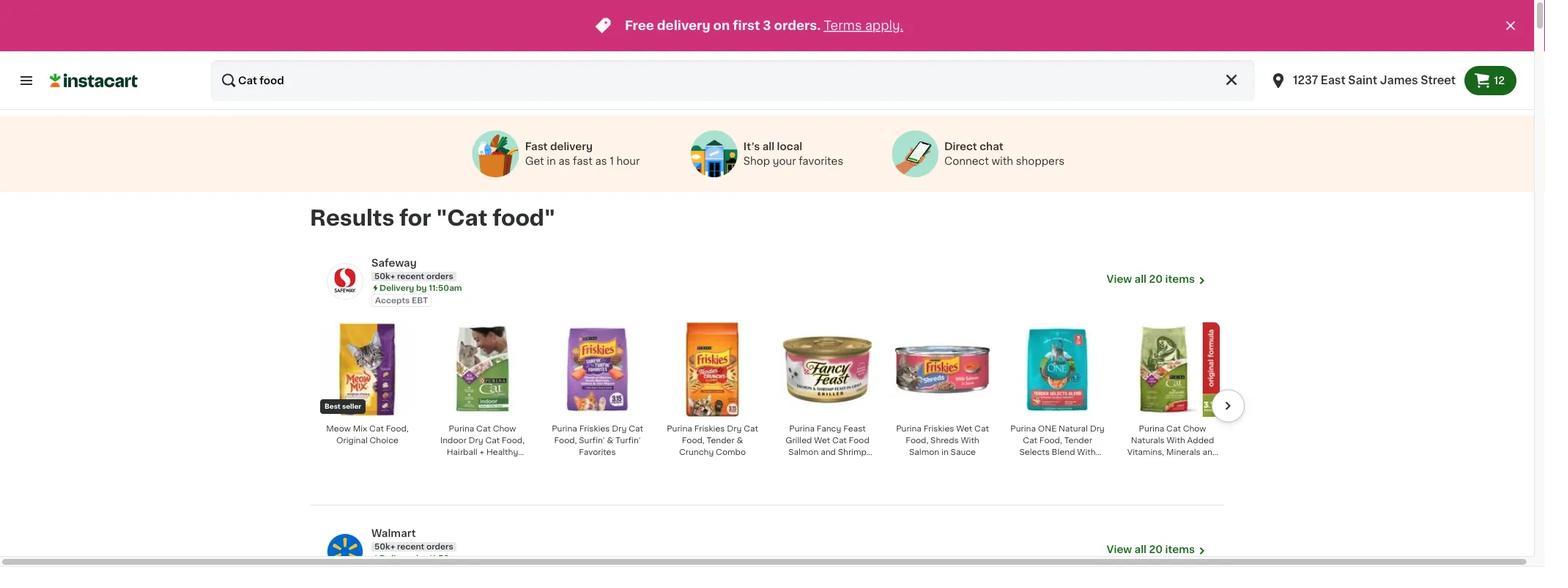 Task type: vqa. For each thing, say whether or not it's contained in the screenshot.
20
yes



Task type: locate. For each thing, give the bounding box(es) containing it.
terms apply. link
[[824, 19, 904, 32]]

2 delivery by 11:50am from the top
[[380, 554, 462, 562]]

1 view from the top
[[1107, 274, 1132, 284]]

delivery by 11:50am
[[380, 284, 462, 292], [380, 554, 462, 562]]

orders inside walmart 50k+ recent orders
[[426, 543, 454, 551]]

1 vertical spatial 11:50am
[[429, 554, 462, 562]]

1 horizontal spatial salmon
[[910, 448, 940, 456]]

50k+ for walmart
[[375, 543, 395, 551]]

1 horizontal spatial and
[[1203, 448, 1218, 456]]

salmon down grilled
[[789, 448, 819, 456]]

None search field
[[211, 60, 1256, 101]]

1 vertical spatial view
[[1107, 544, 1132, 555]]

dry down "minerals" on the bottom of page
[[1177, 460, 1192, 468]]

tender up combo
[[707, 436, 735, 444]]

all for safeway
[[1135, 274, 1147, 284]]

1 horizontal spatial feast
[[844, 425, 866, 433]]

food, inside meow mix cat food, original choice
[[386, 425, 409, 433]]

view all 20 items for walmart
[[1107, 544, 1195, 555]]

cat inside purina friskies dry cat food, surfin' & turfin' favorites
[[629, 425, 643, 433]]

wet up shreds
[[957, 425, 973, 433]]

friskies inside purina friskies dry cat food, tender & crunchy combo
[[695, 425, 725, 433]]

food, up crunchy
[[682, 436, 705, 444]]

0 horizontal spatial original
[[336, 436, 368, 444]]

original inside meow mix cat food, original choice
[[336, 436, 368, 444]]

orders inside safeway 50k+ recent orders
[[426, 272, 454, 280]]

1 vertical spatial original
[[1188, 472, 1219, 480]]

1 horizontal spatial original
[[1188, 472, 1219, 480]]

food, left shreds
[[906, 436, 929, 444]]

0 vertical spatial orders
[[426, 272, 454, 280]]

2 items from the top
[[1166, 544, 1195, 555]]

recent
[[397, 272, 425, 280], [397, 543, 425, 551]]

fancy
[[817, 425, 842, 433]]

0 horizontal spatial friskies
[[579, 425, 610, 433]]

1 items from the top
[[1166, 274, 1195, 284]]

purina friskies wet cat food, shreds with salmon in sauce image
[[896, 322, 990, 417]]

1 recent from the top
[[397, 272, 425, 280]]

2 orders from the top
[[426, 543, 454, 551]]

dry inside purina friskies dry cat food, surfin' & turfin' favorites
[[612, 425, 627, 433]]

20 for walmart
[[1149, 544, 1163, 555]]

wet down fancy
[[814, 436, 831, 444]]

dry right the natural
[[1090, 425, 1105, 433]]

11:50am down walmart 50k+ recent orders
[[429, 554, 462, 562]]

cat up 'choice' in the bottom left of the page
[[369, 425, 384, 433]]

1 tender from the left
[[707, 436, 735, 444]]

items for safeway
[[1166, 274, 1195, 284]]

purina one natural dry cat food, tender selects blend with real salmon image
[[1011, 322, 1105, 417]]

3 friskies from the left
[[924, 425, 955, 433]]

wet inside purina friskies wet cat food, shreds with salmon in sauce
[[957, 425, 973, 433]]

1 horizontal spatial &
[[737, 436, 743, 444]]

1 vertical spatial items
[[1166, 544, 1195, 555]]

& up favorites
[[607, 436, 614, 444]]

delivery inside limited time offer region
[[657, 19, 711, 32]]

delivery for safeway
[[380, 284, 414, 292]]

1 50k+ from the top
[[375, 272, 395, 280]]

dry inside purina friskies dry cat food, tender & crunchy combo
[[727, 425, 742, 433]]

0 vertical spatial food
[[849, 436, 870, 444]]

added
[[1188, 436, 1215, 444]]

shreds
[[931, 436, 959, 444]]

in down shreds
[[942, 448, 949, 456]]

cat inside meow mix cat food, original choice
[[369, 425, 384, 433]]

0 vertical spatial 11:50am
[[429, 284, 462, 292]]

0 horizontal spatial chow
[[493, 425, 516, 433]]

naturals
[[1131, 436, 1165, 444], [1152, 472, 1186, 480]]

0 vertical spatial view all 20 items
[[1107, 274, 1195, 284]]

0 vertical spatial recent
[[397, 272, 425, 280]]

food, down nutrients
[[1127, 472, 1150, 480]]

and down fancy
[[821, 448, 836, 456]]

friskies up surfin'
[[579, 425, 610, 433]]

& up combo
[[737, 436, 743, 444]]

0 horizontal spatial &
[[607, 436, 614, 444]]

cat down "shrimp"
[[835, 460, 850, 468]]

2 view all 20 items from the top
[[1107, 544, 1195, 555]]

friskies inside purina friskies dry cat food, surfin' & turfin' favorites
[[579, 425, 610, 433]]

food, down one
[[1040, 436, 1063, 444]]

food,
[[386, 425, 409, 433], [502, 436, 525, 444], [554, 436, 577, 444], [682, 436, 705, 444], [906, 436, 929, 444], [1040, 436, 1063, 444], [1127, 472, 1150, 480]]

view all 20 items
[[1107, 274, 1195, 284], [1107, 544, 1195, 555]]

cat up sauce
[[975, 425, 989, 433]]

meow mix cat food, original choice
[[326, 425, 409, 444]]

and inside purina cat chow naturals with added vitamins, minerals and nutrients dry cat food, naturals original
[[1203, 448, 1218, 456]]

salmon for wet
[[789, 448, 819, 456]]

delivery left on
[[657, 19, 711, 32]]

0 vertical spatial naturals
[[1131, 436, 1165, 444]]

2 horizontal spatial friskies
[[924, 425, 955, 433]]

food
[[849, 436, 870, 444], [852, 460, 872, 468]]

accepts
[[375, 296, 410, 304]]

5 purina from the left
[[896, 425, 922, 433]]

1 vertical spatial delivery by 11:50am
[[380, 554, 462, 562]]

3 purina from the left
[[667, 425, 692, 433]]

11:50am for safeway
[[429, 284, 462, 292]]

11:50am down safeway 50k+ recent orders
[[429, 284, 462, 292]]

0 horizontal spatial feast
[[783, 460, 806, 468]]

0 vertical spatial delivery by 11:50am
[[380, 284, 462, 292]]

& for surfin'
[[607, 436, 614, 444]]

purina for purina friskies dry cat food, surfin' & turfin' favorites
[[552, 425, 577, 433]]

naturals up vitamins,
[[1131, 436, 1165, 444]]

view for walmart
[[1107, 544, 1132, 555]]

1 vertical spatial delivery
[[550, 141, 593, 152]]

friskies inside purina friskies wet cat food, shreds with salmon in sauce
[[924, 425, 955, 433]]

food, inside purina cat chow naturals with added vitamins, minerals and nutrients dry cat food, naturals original
[[1127, 472, 1150, 480]]

50k+ inside walmart 50k+ recent orders
[[375, 543, 395, 551]]

2 11:50am from the top
[[429, 554, 462, 562]]

0 vertical spatial in
[[942, 448, 949, 456]]

0 vertical spatial items
[[1166, 274, 1195, 284]]

1 1237 east saint james street button from the left
[[1261, 60, 1465, 101]]

chow inside purina cat chow naturals with added vitamins, minerals and nutrients dry cat food, naturals original
[[1183, 425, 1207, 433]]

1 vertical spatial in
[[808, 460, 815, 468]]

friskies for shreds
[[924, 425, 955, 433]]

in
[[942, 448, 949, 456], [808, 460, 815, 468]]

food, inside purina friskies dry cat food, tender & crunchy combo
[[682, 436, 705, 444]]

1 orders from the top
[[426, 272, 454, 280]]

1 vertical spatial all
[[1135, 274, 1147, 284]]

0 horizontal spatial delivery
[[550, 141, 593, 152]]

1 delivery from the top
[[380, 284, 414, 292]]

1 11:50am from the top
[[429, 284, 462, 292]]

&
[[607, 436, 614, 444], [737, 436, 743, 444]]

2 vertical spatial wet
[[817, 460, 833, 468]]

and down added
[[1203, 448, 1218, 456]]

food"
[[493, 207, 555, 228]]

and
[[821, 448, 836, 456], [1203, 448, 1218, 456]]

feast down grilled
[[783, 460, 806, 468]]

0 horizontal spatial salmon
[[789, 448, 819, 456]]

friskies up shreds
[[924, 425, 955, 433]]

purina inside purina friskies dry cat food, surfin' & turfin' favorites
[[552, 425, 577, 433]]

recent inside safeway 50k+ recent orders
[[397, 272, 425, 280]]

1237
[[1294, 75, 1319, 86]]

tender down the natural
[[1065, 436, 1093, 444]]

walmart show all 20 items element
[[372, 526, 1107, 541]]

0 vertical spatial original
[[336, 436, 368, 444]]

weight
[[468, 460, 497, 468]]

2 purina from the left
[[552, 425, 577, 433]]

cat inside purina friskies wet cat food, shreds with salmon in sauce
[[975, 425, 989, 433]]

1 20 from the top
[[1149, 274, 1163, 284]]

delivery by 11:50am down walmart 50k+ recent orders
[[380, 554, 462, 562]]

by
[[416, 284, 427, 292], [416, 554, 427, 562]]

2 tender from the left
[[1065, 436, 1093, 444]]

50k+ for safeway
[[375, 272, 395, 280]]

0 horizontal spatial and
[[821, 448, 836, 456]]

0 vertical spatial delivery
[[657, 19, 711, 32]]

food, up 'choice' in the bottom left of the page
[[386, 425, 409, 433]]

food, up healthy on the bottom
[[502, 436, 525, 444]]

purina inside purina cat chow indoor dry cat food, hairball + healthy weight
[[449, 425, 474, 433]]

delivery
[[380, 284, 414, 292], [380, 554, 414, 562]]

food down "shrimp"
[[852, 460, 872, 468]]

1237 east saint james street
[[1294, 75, 1456, 86]]

and inside "purina fancy feast grilled wet cat food salmon and shrimp feast in wet cat food gravy"
[[821, 448, 836, 456]]

50k+
[[375, 272, 395, 280], [375, 543, 395, 551]]

0 vertical spatial view
[[1107, 274, 1132, 284]]

1 chow from the left
[[493, 425, 516, 433]]

1 vertical spatial delivery
[[380, 554, 414, 562]]

0 horizontal spatial in
[[808, 460, 815, 468]]

0 vertical spatial 50k+
[[375, 272, 395, 280]]

purina
[[449, 425, 474, 433], [552, 425, 577, 433], [667, 425, 692, 433], [789, 425, 815, 433], [896, 425, 922, 433], [1011, 425, 1036, 433], [1139, 425, 1165, 433]]

purina one natural dry cat food, tender selects blend with real salmon button
[[1006, 322, 1110, 468]]

purina one natural dry cat food, tender selects blend with real salmon
[[1011, 425, 1105, 468]]

4 purina from the left
[[789, 425, 815, 433]]

food up "shrimp"
[[849, 436, 870, 444]]

safeway 50k+ recent orders
[[372, 258, 454, 280]]

0 vertical spatial delivery
[[380, 284, 414, 292]]

friskies up crunchy
[[695, 425, 725, 433]]

2 vertical spatial all
[[1135, 544, 1147, 555]]

2 friskies from the left
[[695, 425, 725, 433]]

50k+ down walmart at the left bottom
[[375, 543, 395, 551]]

purina inside purina friskies dry cat food, tender & crunchy combo
[[667, 425, 692, 433]]

dry up +
[[469, 436, 483, 444]]

1 horizontal spatial tender
[[1065, 436, 1093, 444]]

it's all local
[[744, 141, 803, 152]]

11:50am
[[429, 284, 462, 292], [429, 554, 462, 562]]

purina inside purina friskies wet cat food, shreds with salmon in sauce
[[896, 425, 922, 433]]

food, inside purina friskies dry cat food, surfin' & turfin' favorites
[[554, 436, 577, 444]]

food, inside purina cat chow indoor dry cat food, hairball + healthy weight
[[502, 436, 525, 444]]

food, inside purina one natural dry cat food, tender selects blend with real salmon
[[1040, 436, 1063, 444]]

cat up the turfin'
[[629, 425, 643, 433]]

0 vertical spatial wet
[[957, 425, 973, 433]]

cat up combo
[[744, 425, 758, 433]]

feast
[[844, 425, 866, 433], [783, 460, 806, 468]]

2 50k+ from the top
[[375, 543, 395, 551]]

by up ebt
[[416, 284, 427, 292]]

walmart
[[372, 528, 416, 539]]

purina cat chow naturals with added vitamins, minerals and nutrients dry cat food, naturals original button
[[1121, 322, 1225, 480]]

cat up selects
[[1023, 436, 1038, 444]]

1 vertical spatial by
[[416, 554, 427, 562]]

with up "minerals" on the bottom of page
[[1167, 436, 1186, 444]]

purina fancy feast grilled wet cat food salmon and shrimp feast in wet cat food gravy button
[[776, 322, 879, 480]]

& inside purina friskies dry cat food, surfin' & turfin' favorites
[[607, 436, 614, 444]]

direct chat
[[945, 141, 1004, 152]]

2 by from the top
[[416, 554, 427, 562]]

12 button
[[1465, 66, 1517, 95]]

turfin'
[[616, 436, 641, 444]]

0 vertical spatial by
[[416, 284, 427, 292]]

2 & from the left
[[737, 436, 743, 444]]

delivery right fast
[[550, 141, 593, 152]]

purina friskies wet cat food, shreds with salmon in sauce
[[896, 425, 989, 456]]

dry up the turfin'
[[612, 425, 627, 433]]

7 purina from the left
[[1139, 425, 1165, 433]]

1 vertical spatial 50k+
[[375, 543, 395, 551]]

chow
[[493, 425, 516, 433], [1183, 425, 1207, 433]]

items for walmart
[[1166, 544, 1195, 555]]

6 purina from the left
[[1011, 425, 1036, 433]]

& inside purina friskies dry cat food, tender & crunchy combo
[[737, 436, 743, 444]]

1 vertical spatial 20
[[1149, 544, 1163, 555]]

1 vertical spatial view all 20 items
[[1107, 544, 1195, 555]]

orders for safeway
[[426, 272, 454, 280]]

delivery down walmart 50k+ recent orders
[[380, 554, 414, 562]]

hairball
[[447, 448, 478, 456]]

1 horizontal spatial with
[[1078, 448, 1096, 456]]

2 horizontal spatial salmon
[[1053, 460, 1083, 468]]

results
[[310, 207, 395, 228]]

items
[[1166, 274, 1195, 284], [1166, 544, 1195, 555]]

best seller
[[325, 403, 361, 410]]

delivery
[[657, 19, 711, 32], [550, 141, 593, 152]]

by down walmart 50k+ recent orders
[[416, 554, 427, 562]]

salmon down shreds
[[910, 448, 940, 456]]

with inside purina cat chow naturals with added vitamins, minerals and nutrients dry cat food, naturals original
[[1167, 436, 1186, 444]]

purina inside purina cat chow naturals with added vitamins, minerals and nutrients dry cat food, naturals original
[[1139, 425, 1165, 433]]

original down mix
[[336, 436, 368, 444]]

2 recent from the top
[[397, 543, 425, 551]]

2 chow from the left
[[1183, 425, 1207, 433]]

1 vertical spatial recent
[[397, 543, 425, 551]]

1 horizontal spatial friskies
[[695, 425, 725, 433]]

with up sauce
[[961, 436, 980, 444]]

purina inside "purina fancy feast grilled wet cat food salmon and shrimp feast in wet cat food gravy"
[[789, 425, 815, 433]]

surfin'
[[579, 436, 605, 444]]

2 delivery from the top
[[380, 554, 414, 562]]

sauce
[[951, 448, 976, 456]]

chow up healthy on the bottom
[[493, 425, 516, 433]]

cat
[[369, 425, 384, 433], [476, 425, 491, 433], [629, 425, 643, 433], [744, 425, 758, 433], [975, 425, 989, 433], [1167, 425, 1181, 433], [485, 436, 500, 444], [833, 436, 847, 444], [1023, 436, 1038, 444], [835, 460, 850, 468], [1194, 460, 1208, 468]]

with
[[961, 436, 980, 444], [1167, 436, 1186, 444], [1078, 448, 1096, 456]]

1 vertical spatial orders
[[426, 543, 454, 551]]

0 vertical spatial 20
[[1149, 274, 1163, 284]]

20
[[1149, 274, 1163, 284], [1149, 544, 1163, 555]]

with right the blend
[[1078, 448, 1096, 456]]

0 horizontal spatial tender
[[707, 436, 735, 444]]

delivery for fast
[[550, 141, 593, 152]]

1 view all 20 items from the top
[[1107, 274, 1195, 284]]

1 and from the left
[[821, 448, 836, 456]]

50k+ down safeway
[[375, 272, 395, 280]]

view
[[1107, 274, 1132, 284], [1107, 544, 1132, 555]]

dry
[[612, 425, 627, 433], [727, 425, 742, 433], [1090, 425, 1105, 433], [469, 436, 483, 444], [1177, 460, 1192, 468]]

purina friskies dry cat food, surfin' & turfin' favorites button
[[546, 322, 649, 467]]

1 purina from the left
[[449, 425, 474, 433]]

2 horizontal spatial with
[[1167, 436, 1186, 444]]

choice
[[370, 436, 399, 444]]

salmon inside purina friskies wet cat food, shreds with salmon in sauce
[[910, 448, 940, 456]]

combo
[[716, 448, 746, 456]]

recent down safeway
[[397, 272, 425, 280]]

local
[[777, 141, 803, 152]]

+
[[480, 448, 485, 456]]

1 & from the left
[[607, 436, 614, 444]]

dry inside purina one natural dry cat food, tender selects blend with real salmon
[[1090, 425, 1105, 433]]

purina inside purina one natural dry cat food, tender selects blend with real salmon
[[1011, 425, 1036, 433]]

1 by from the top
[[416, 284, 427, 292]]

tender
[[707, 436, 735, 444], [1065, 436, 1093, 444]]

original down "minerals" on the bottom of page
[[1188, 472, 1219, 480]]

chow up added
[[1183, 425, 1207, 433]]

2 view from the top
[[1107, 544, 1132, 555]]

salmon down the blend
[[1053, 460, 1083, 468]]

food, left surfin'
[[554, 436, 577, 444]]

50k+ inside safeway 50k+ recent orders
[[375, 272, 395, 280]]

minerals
[[1167, 448, 1201, 456]]

delivery by 11:50am up ebt
[[380, 284, 462, 292]]

salmon inside "purina fancy feast grilled wet cat food salmon and shrimp feast in wet cat food gravy"
[[789, 448, 819, 456]]

0 horizontal spatial with
[[961, 436, 980, 444]]

orders
[[426, 272, 454, 280], [426, 543, 454, 551]]

2 20 from the top
[[1149, 544, 1163, 555]]

recent inside walmart 50k+ recent orders
[[397, 543, 425, 551]]

dry up combo
[[727, 425, 742, 433]]

chow inside purina cat chow indoor dry cat food, hairball + healthy weight
[[493, 425, 516, 433]]

2 and from the left
[[1203, 448, 1218, 456]]

1 friskies from the left
[[579, 425, 610, 433]]

1 horizontal spatial delivery
[[657, 19, 711, 32]]

1 horizontal spatial chow
[[1183, 425, 1207, 433]]

1 delivery by 11:50am from the top
[[380, 284, 462, 292]]

best
[[325, 403, 341, 410]]

wet
[[957, 425, 973, 433], [814, 436, 831, 444], [817, 460, 833, 468]]

1 horizontal spatial in
[[942, 448, 949, 456]]

delivery up the 'accepts'
[[380, 284, 414, 292]]

in down grilled
[[808, 460, 815, 468]]

feast up "shrimp"
[[844, 425, 866, 433]]

naturals down nutrients
[[1152, 472, 1186, 480]]

limited time offer region
[[0, 0, 1502, 51]]

recent down walmart at the left bottom
[[397, 543, 425, 551]]

wet up gravy
[[817, 460, 833, 468]]

0 vertical spatial feast
[[844, 425, 866, 433]]



Task type: describe. For each thing, give the bounding box(es) containing it.
purina friskies dry cat food, tender & crunchy combo image
[[665, 322, 760, 417]]

chat
[[980, 141, 1004, 152]]

healthy
[[487, 448, 518, 456]]

purina for purina cat chow indoor dry cat food, hairball + healthy weight
[[449, 425, 474, 433]]

gravy
[[816, 472, 840, 480]]

view for safeway
[[1107, 274, 1132, 284]]

shrimp
[[838, 448, 867, 456]]

delivery for free
[[657, 19, 711, 32]]

natural
[[1059, 425, 1088, 433]]

1 vertical spatial food
[[852, 460, 872, 468]]

Search field
[[211, 60, 1256, 101]]

terms
[[824, 19, 862, 32]]

food, inside purina friskies wet cat food, shreds with salmon in sauce
[[906, 436, 929, 444]]

purina friskies dry cat food, tender & crunchy combo button
[[661, 322, 764, 467]]

purina cat chow indoor dry cat food, hairball + healthy weight button
[[431, 322, 534, 468]]

recent for walmart
[[397, 543, 425, 551]]

cat inside purina friskies dry cat food, tender & crunchy combo
[[744, 425, 758, 433]]

purina for purina one natural dry cat food, tender selects blend with real salmon
[[1011, 425, 1036, 433]]

cat down fancy
[[833, 436, 847, 444]]

orders for walmart
[[426, 543, 454, 551]]

original inside purina cat chow naturals with added vitamins, minerals and nutrients dry cat food, naturals original
[[1188, 472, 1219, 480]]

chow for added
[[1183, 425, 1207, 433]]

street
[[1421, 75, 1456, 86]]

1 vertical spatial naturals
[[1152, 472, 1186, 480]]

cat up "minerals" on the bottom of page
[[1167, 425, 1181, 433]]

purina friskies dry cat food, surfin' & turfin' favorites
[[552, 425, 643, 456]]

instacart logo image
[[50, 72, 138, 89]]

purina cat chow indoor dry cat food, hairball + healthy weight
[[440, 425, 525, 468]]

2 1237 east saint james street button from the left
[[1270, 60, 1456, 101]]

in inside "purina fancy feast grilled wet cat food salmon and shrimp feast in wet cat food gravy"
[[808, 460, 815, 468]]

first
[[733, 19, 760, 32]]

20 for safeway
[[1149, 274, 1163, 284]]

1 vertical spatial wet
[[814, 436, 831, 444]]

dry inside purina cat chow naturals with added vitamins, minerals and nutrients dry cat food, naturals original
[[1177, 460, 1192, 468]]

purina for purina cat chow naturals with added vitamins, minerals and nutrients dry cat food, naturals original
[[1139, 425, 1165, 433]]

purina for purina fancy feast grilled wet cat food salmon and shrimp feast in wet cat food gravy
[[789, 425, 815, 433]]

chow for cat
[[493, 425, 516, 433]]

direct
[[945, 141, 977, 152]]

apply.
[[865, 19, 904, 32]]

and for cat
[[821, 448, 836, 456]]

purina friskies dry cat food, tender & crunchy combo
[[667, 425, 758, 456]]

with inside purina friskies wet cat food, shreds with salmon in sauce
[[961, 436, 980, 444]]

real
[[1033, 460, 1051, 468]]

safeway
[[372, 258, 417, 268]]

for
[[399, 207, 432, 228]]

item carousel region
[[295, 316, 1245, 511]]

purina fancy feast grilled wet cat food salmon and shrimp feast in wet cat food gravy image
[[781, 322, 875, 417]]

results for "cat food"
[[310, 207, 555, 228]]

fast
[[525, 141, 548, 152]]

james
[[1381, 75, 1419, 86]]

0 vertical spatial all
[[763, 141, 775, 152]]

1 vertical spatial feast
[[783, 460, 806, 468]]

friskies for surfin'
[[579, 425, 610, 433]]

cat up healthy on the bottom
[[485, 436, 500, 444]]

walmart 50k+ recent orders
[[372, 528, 454, 551]]

one
[[1038, 425, 1057, 433]]

delivery by 11:50am for walmart
[[380, 554, 462, 562]]

purina cat chow naturals with added vitamins, minerals and nutrients dry cat food, naturals original image
[[1126, 322, 1220, 417]]

12
[[1494, 75, 1505, 86]]

delivery by 11:50am for safeway
[[380, 284, 462, 292]]

east
[[1321, 75, 1346, 86]]

and for added
[[1203, 448, 1218, 456]]

3
[[763, 19, 771, 32]]

salmon inside purina one natural dry cat food, tender selects blend with real salmon
[[1053, 460, 1083, 468]]

saint
[[1349, 75, 1378, 86]]

seller
[[342, 403, 361, 410]]

purina for purina friskies wet cat food, shreds with salmon in sauce
[[896, 425, 922, 433]]

indoor
[[440, 436, 467, 444]]

purina cat chow indoor dry cat food, hairball + healthy weight image
[[435, 322, 530, 417]]

& for tender
[[737, 436, 743, 444]]

ebt
[[412, 296, 428, 304]]

cat down "minerals" on the bottom of page
[[1194, 460, 1208, 468]]

meow mix cat food, original choice image
[[320, 322, 415, 417]]

11:50am for walmart
[[429, 554, 462, 562]]

all for walmart
[[1135, 544, 1147, 555]]

safeway show all 20 items element
[[372, 256, 1107, 270]]

free
[[625, 19, 654, 32]]

cat inside purina one natural dry cat food, tender selects blend with real salmon
[[1023, 436, 1038, 444]]

"cat
[[437, 207, 488, 228]]

recent for safeway
[[397, 272, 425, 280]]

in inside purina friskies wet cat food, shreds with salmon in sauce
[[942, 448, 949, 456]]

free delivery on first 3 orders. terms apply.
[[625, 19, 904, 32]]

purina friskies wet cat food, shreds with salmon in sauce button
[[891, 322, 995, 467]]

purina cat chow naturals with added vitamins, minerals and nutrients dry cat food, naturals original
[[1127, 425, 1219, 480]]

favorites
[[579, 448, 616, 456]]

with inside purina one natural dry cat food, tender selects blend with real salmon
[[1078, 448, 1096, 456]]

meow
[[326, 425, 351, 433]]

salmon for food,
[[910, 448, 940, 456]]

dry inside purina cat chow indoor dry cat food, hairball + healthy weight
[[469, 436, 483, 444]]

mix
[[353, 425, 367, 433]]

purina friskies dry cat food, surfin' & turfin' favorites image
[[550, 322, 645, 417]]

accepts ebt
[[375, 296, 428, 304]]

cat up +
[[476, 425, 491, 433]]

orders.
[[774, 19, 821, 32]]

purina fancy feast grilled wet cat food salmon and shrimp feast in wet cat food gravy
[[783, 425, 872, 480]]

vitamins,
[[1128, 448, 1165, 456]]

purina for purina friskies dry cat food, tender & crunchy combo
[[667, 425, 692, 433]]

by for walmart
[[416, 554, 427, 562]]

it's
[[744, 141, 760, 152]]

selects
[[1020, 448, 1050, 456]]

view all 20 items for safeway
[[1107, 274, 1195, 284]]

blend
[[1052, 448, 1076, 456]]

by for safeway
[[416, 284, 427, 292]]

on
[[714, 19, 730, 32]]

crunchy
[[679, 448, 714, 456]]

tender inside purina friskies dry cat food, tender & crunchy combo
[[707, 436, 735, 444]]

delivery for walmart
[[380, 554, 414, 562]]

nutrients
[[1138, 460, 1175, 468]]

fast delivery
[[525, 141, 593, 152]]

tender inside purina one natural dry cat food, tender selects blend with real salmon
[[1065, 436, 1093, 444]]

friskies for tender
[[695, 425, 725, 433]]

grilled
[[786, 436, 812, 444]]



